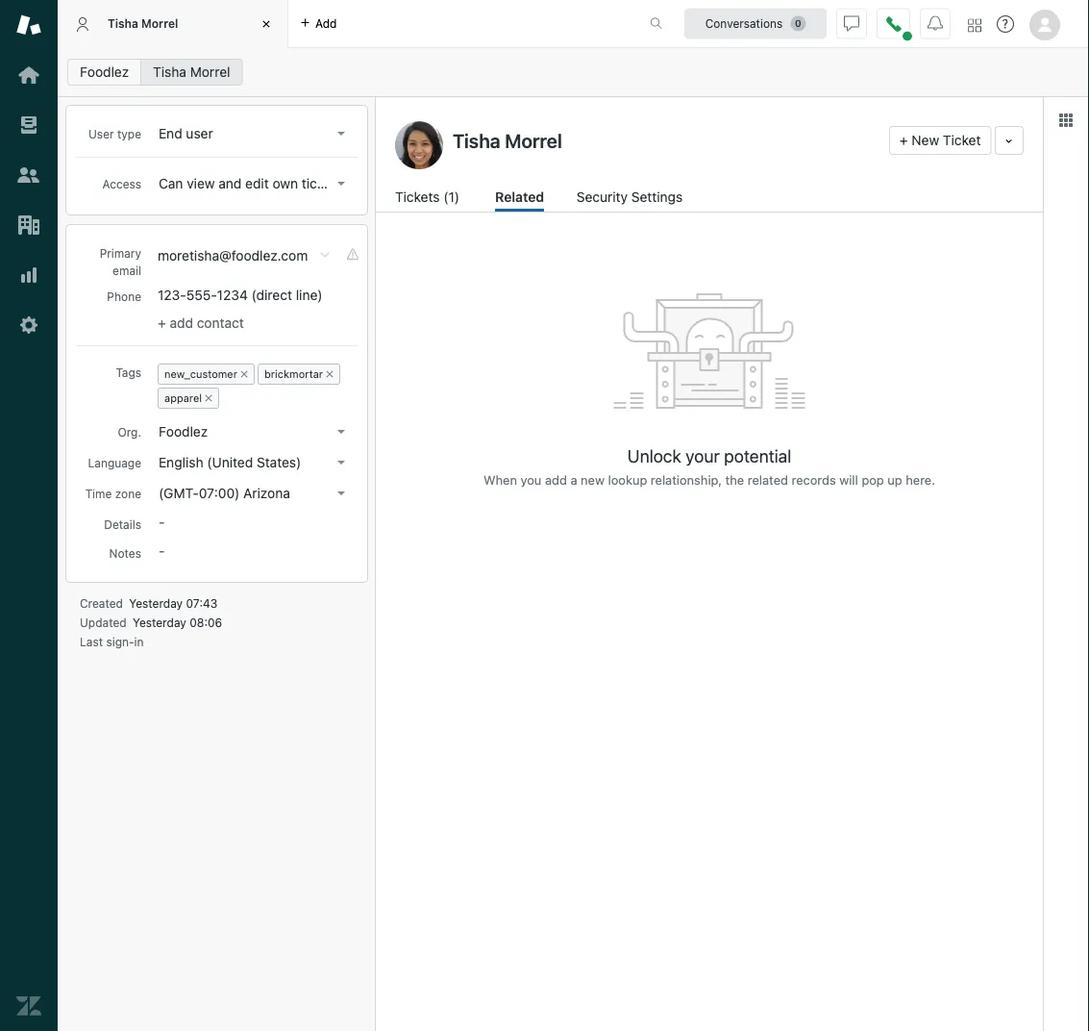 Task type: vqa. For each thing, say whether or not it's contained in the screenshot.
add popup button
yes



Task type: describe. For each thing, give the bounding box(es) containing it.
close image
[[257, 14, 276, 34]]

(united
[[207, 454, 253, 470]]

related
[[748, 473, 789, 487]]

123-555-1234 (direct line)
[[158, 287, 323, 303]]

and
[[219, 176, 242, 191]]

created yesterday 07:43 updated yesterday 08:06 last sign-in
[[80, 596, 222, 648]]

english (united states) button
[[153, 449, 353, 476]]

tabs tab list
[[58, 0, 630, 48]]

moretisha@foodlez.com
[[158, 248, 308, 264]]

in
[[134, 635, 144, 648]]

+ for + new ticket
[[900, 132, 908, 148]]

phone
[[107, 289, 141, 303]]

line)
[[296, 287, 323, 303]]

settings
[[632, 189, 683, 205]]

new_customer link
[[164, 367, 237, 380]]

secondary element
[[58, 53, 1090, 91]]

time
[[85, 487, 112, 500]]

0 vertical spatial yesterday
[[129, 596, 183, 610]]

new
[[912, 132, 940, 148]]

can view and edit own tickets only
[[159, 176, 373, 191]]

arrow down image inside foodlez button
[[338, 430, 345, 434]]

apps image
[[1059, 113, 1074, 128]]

(gmt-
[[159, 485, 199, 501]]

tickets (1)
[[395, 189, 460, 205]]

conversations
[[706, 17, 783, 30]]

will
[[840, 473, 859, 487]]

unlock
[[628, 445, 682, 466]]

the
[[726, 473, 745, 487]]

07:00)
[[199, 485, 240, 501]]

(1)
[[444, 189, 460, 205]]

123-
[[158, 287, 186, 303]]

organizations image
[[16, 213, 41, 238]]

tisha morrel link
[[141, 59, 243, 86]]

primary email
[[100, 246, 141, 277]]

lookup
[[608, 473, 648, 487]]

records
[[792, 473, 836, 487]]

when
[[484, 473, 517, 487]]

555-
[[186, 287, 217, 303]]

primary
[[100, 246, 141, 260]]

08:06
[[190, 616, 222, 629]]

menu containing new_customer
[[154, 360, 352, 413]]

get help image
[[997, 15, 1015, 33]]

+ for + add contact
[[158, 315, 166, 331]]

email
[[113, 264, 141, 277]]

a
[[571, 473, 578, 487]]

can
[[159, 176, 183, 191]]

new_customer
[[164, 367, 237, 380]]

you
[[521, 473, 542, 487]]

morrel inside "tab"
[[141, 17, 178, 30]]

edit
[[245, 176, 269, 191]]

updated
[[80, 616, 127, 629]]

notes
[[109, 546, 141, 560]]

07:43
[[186, 596, 218, 610]]

+ new ticket
[[900, 132, 981, 148]]

org.
[[118, 425, 141, 439]]

own
[[273, 176, 298, 191]]

user
[[186, 126, 213, 141]]

arrow down image for user
[[338, 132, 345, 136]]

foodlez button
[[153, 418, 353, 445]]

end user button
[[153, 120, 353, 147]]

arrow down image for can view and edit own tickets only
[[338, 182, 345, 186]]

zendesk image
[[16, 994, 41, 1019]]

english
[[159, 454, 203, 470]]

1234
[[217, 287, 248, 303]]

english (united states)
[[159, 454, 301, 470]]



Task type: locate. For each thing, give the bounding box(es) containing it.
view
[[187, 176, 215, 191]]

3 arrow down image from the top
[[338, 491, 345, 495]]

0 horizontal spatial foodlez
[[80, 64, 129, 80]]

views image
[[16, 113, 41, 138]]

tisha morrel
[[108, 17, 178, 30], [153, 64, 230, 80]]

1 vertical spatial tisha
[[153, 64, 187, 80]]

main element
[[0, 0, 58, 1031]]

0 horizontal spatial add
[[170, 315, 193, 331]]

+ inside button
[[900, 132, 908, 148]]

notifications image
[[928, 16, 943, 31]]

1 arrow down image from the top
[[338, 182, 345, 186]]

arrow down image inside can view and edit own tickets only button
[[338, 182, 345, 186]]

only
[[347, 176, 373, 191]]

0 vertical spatial tisha
[[108, 17, 138, 30]]

security settings
[[577, 189, 683, 205]]

+ down 123- in the top left of the page
[[158, 315, 166, 331]]

unlock your potential when you add a new lookup relationship, the related records will pop up here.
[[484, 445, 936, 487]]

add button
[[289, 0, 349, 47]]

add inside unlock your potential when you add a new lookup relationship, the related records will pop up here.
[[545, 473, 567, 487]]

tickets (1) link
[[395, 187, 463, 212]]

0 horizontal spatial tisha
[[108, 17, 138, 30]]

add inside popup button
[[315, 17, 337, 30]]

admin image
[[16, 313, 41, 338]]

morrel down tisha morrel "tab"
[[190, 64, 230, 80]]

your
[[686, 445, 720, 466]]

add
[[315, 17, 337, 30], [170, 315, 193, 331], [545, 473, 567, 487]]

1 horizontal spatial add
[[315, 17, 337, 30]]

0 vertical spatial morrel
[[141, 17, 178, 30]]

security settings link
[[577, 187, 689, 212]]

arrow down image up tickets
[[338, 132, 345, 136]]

language
[[88, 456, 141, 469]]

yesterday
[[129, 596, 183, 610], [133, 616, 186, 629]]

sign-
[[106, 635, 134, 648]]

user type
[[88, 127, 141, 140]]

2 arrow down image from the top
[[338, 430, 345, 434]]

tisha inside tisha morrel "tab"
[[108, 17, 138, 30]]

arrow down image
[[338, 182, 345, 186], [338, 461, 345, 465]]

1 horizontal spatial +
[[900, 132, 908, 148]]

0 vertical spatial tisha morrel
[[108, 17, 178, 30]]

1 vertical spatial tisha morrel
[[153, 64, 230, 80]]

time zone
[[85, 487, 141, 500]]

arrow down image up english (united states) button
[[338, 430, 345, 434]]

zone
[[115, 487, 141, 500]]

1 horizontal spatial morrel
[[190, 64, 230, 80]]

2 vertical spatial arrow down image
[[338, 491, 345, 495]]

0 horizontal spatial morrel
[[141, 17, 178, 30]]

1 vertical spatial arrow down image
[[338, 430, 345, 434]]

0 vertical spatial +
[[900, 132, 908, 148]]

arrow down image inside english (united states) button
[[338, 461, 345, 465]]

1 vertical spatial foodlez
[[159, 424, 208, 440]]

created
[[80, 596, 123, 610]]

0 vertical spatial foodlez
[[80, 64, 129, 80]]

brickmortar link
[[264, 367, 323, 380]]

end user
[[159, 126, 213, 141]]

can view and edit own tickets only button
[[153, 170, 373, 197]]

morrel inside secondary element
[[190, 64, 230, 80]]

potential
[[724, 445, 792, 466]]

related link
[[495, 187, 545, 212]]

2 vertical spatial add
[[545, 473, 567, 487]]

tags
[[116, 365, 141, 379]]

add down 123- in the top left of the page
[[170, 315, 193, 331]]

0 vertical spatial add
[[315, 17, 337, 30]]

states)
[[257, 454, 301, 470]]

1 horizontal spatial foodlez
[[159, 424, 208, 440]]

tisha down tisha morrel "tab"
[[153, 64, 187, 80]]

arrow down image for 07:00)
[[338, 491, 345, 495]]

new
[[581, 473, 605, 487]]

user
[[88, 127, 114, 140]]

get started image
[[16, 63, 41, 88]]

type
[[117, 127, 141, 140]]

tisha morrel tab
[[58, 0, 289, 48]]

button displays agent's chat status as invisible. image
[[844, 16, 860, 31]]

security
[[577, 189, 628, 205]]

foodlez inside button
[[159, 424, 208, 440]]

arizona
[[243, 485, 290, 501]]

tisha inside tisha morrel link
[[153, 64, 187, 80]]

None text field
[[447, 126, 882, 155]]

morrel up tisha morrel link in the top of the page
[[141, 17, 178, 30]]

up
[[888, 473, 903, 487]]

tickets
[[395, 189, 440, 205]]

apparel link
[[164, 391, 202, 404]]

add left a
[[545, 473, 567, 487]]

morrel
[[141, 17, 178, 30], [190, 64, 230, 80]]

arrow down image right states)
[[338, 461, 345, 465]]

1 vertical spatial add
[[170, 315, 193, 331]]

arrow down image for english (united states)
[[338, 461, 345, 465]]

tisha morrel down tisha morrel "tab"
[[153, 64, 230, 80]]

2 arrow down image from the top
[[338, 461, 345, 465]]

tisha morrel inside secondary element
[[153, 64, 230, 80]]

last
[[80, 635, 103, 648]]

tisha morrel inside "tab"
[[108, 17, 178, 30]]

foodlez up english
[[159, 424, 208, 440]]

1 arrow down image from the top
[[338, 132, 345, 136]]

ticket
[[943, 132, 981, 148]]

foodlez up user
[[80, 64, 129, 80]]

foodlez
[[80, 64, 129, 80], [159, 424, 208, 440]]

1 vertical spatial morrel
[[190, 64, 230, 80]]

1 vertical spatial +
[[158, 315, 166, 331]]

here.
[[906, 473, 936, 487]]

+
[[900, 132, 908, 148], [158, 315, 166, 331]]

arrow down image right arizona
[[338, 491, 345, 495]]

arrow down image inside the end user button
[[338, 132, 345, 136]]

tickets
[[302, 176, 343, 191]]

zendesk products image
[[969, 19, 982, 32]]

(gmt-07:00) arizona button
[[153, 480, 353, 507]]

+ new ticket button
[[890, 126, 992, 155]]

1 vertical spatial yesterday
[[133, 616, 186, 629]]

add right close image
[[315, 17, 337, 30]]

(gmt-07:00) arizona
[[159, 485, 290, 501]]

(direct
[[252, 287, 292, 303]]

2 horizontal spatial add
[[545, 473, 567, 487]]

related
[[495, 189, 545, 205]]

0 vertical spatial arrow down image
[[338, 132, 345, 136]]

arrow down image left only
[[338, 182, 345, 186]]

details
[[104, 517, 141, 531]]

end
[[159, 126, 182, 141]]

access
[[102, 177, 141, 190]]

tisha up foodlez link
[[108, 17, 138, 30]]

arrow down image inside "(gmt-07:00) arizona" button
[[338, 491, 345, 495]]

+ left new
[[900, 132, 908, 148]]

tisha morrel up foodlez link
[[108, 17, 178, 30]]

conversations button
[[685, 8, 827, 39]]

0 horizontal spatial +
[[158, 315, 166, 331]]

contact
[[197, 315, 244, 331]]

brickmortar
[[264, 367, 323, 380]]

foodlez inside secondary element
[[80, 64, 129, 80]]

reporting image
[[16, 263, 41, 288]]

pop
[[862, 473, 885, 487]]

customers image
[[16, 163, 41, 188]]

apparel
[[164, 391, 202, 404]]

relationship,
[[651, 473, 722, 487]]

menu
[[154, 360, 352, 413]]

1 horizontal spatial tisha
[[153, 64, 187, 80]]

arrow down image
[[338, 132, 345, 136], [338, 430, 345, 434], [338, 491, 345, 495]]

foodlez link
[[67, 59, 142, 86]]

+ add contact
[[158, 315, 244, 331]]

0 vertical spatial arrow down image
[[338, 182, 345, 186]]

1 vertical spatial arrow down image
[[338, 461, 345, 465]]

zendesk support image
[[16, 13, 41, 38]]



